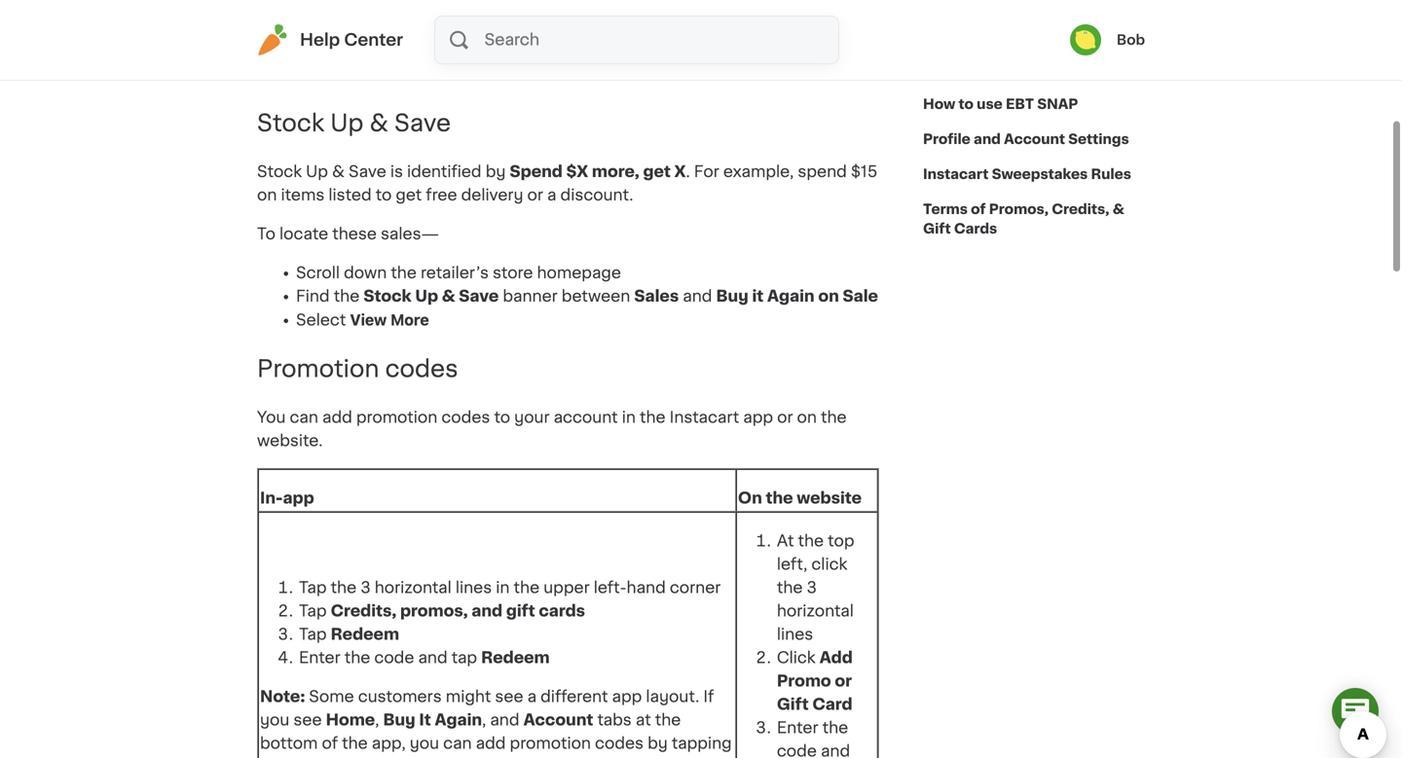 Task type: describe. For each thing, give the bounding box(es) containing it.
to locate these sales—
[[257, 226, 439, 242]]

app inside some customers might see a different app layout. if you see
[[612, 689, 642, 705]]

buy inside scroll down the retailer's store homepage find the stock up & save banner between sales and buy it again on sale select view more
[[716, 289, 749, 304]]

cart.
[[613, 67, 649, 82]]

in inside tap the 3 horizontal lines in the upper left-hand corner tap credits, promos, and gift cards tap redeem enter the code and tap redeem
[[496, 580, 510, 596]]

note:
[[260, 689, 309, 705]]

of inside tabs at the bottom of the app, you can add promotion codes by tapping
[[322, 736, 338, 752]]

add inside 'you can add promotion codes to your account in the instacart app or on the website.'
[[322, 410, 352, 425]]

sales
[[634, 289, 679, 304]]

app,
[[372, 736, 406, 752]]

ebt
[[1006, 97, 1034, 111]]

0 vertical spatial items
[[756, 20, 799, 36]]

on inside . for example, spend $15 on items listed to get free delivery or a discount.
[[257, 187, 277, 203]]

a inside select the coupon box below an item to apply it to your order. if items are eligible for a bogo sale, it'll apply at checkout. bogo deals will only apply if the correct number of items are added to the cart.
[[343, 43, 352, 59]]

add inside tabs at the bottom of the app, you can add promotion codes by tapping
[[476, 736, 506, 752]]

website
[[797, 491, 862, 506]]

0 horizontal spatial again
[[435, 713, 482, 728]]

number
[[348, 67, 408, 82]]

home
[[326, 713, 375, 728]]

discount.
[[560, 187, 633, 203]]

0 horizontal spatial apply
[[479, 43, 523, 59]]

box
[[404, 20, 434, 36]]

free
[[426, 187, 457, 203]]

user avatar image
[[1070, 24, 1101, 56]]

it inside select the coupon box below an item to apply it to your order. if items are eligible for a bogo sale, it'll apply at checkout. bogo deals will only apply if the correct number of items are added to the cart.
[[618, 20, 629, 36]]

. for example, spend $15 on items listed to get free delivery or a discount.
[[257, 164, 878, 203]]

1 bogo from the left
[[356, 43, 407, 59]]

tapping
[[672, 736, 732, 752]]

0 vertical spatial by
[[486, 164, 506, 180]]

settings
[[1068, 132, 1129, 146]]

fees
[[999, 27, 1029, 41]]

save inside scroll down the retailer's store homepage find the stock up & save banner between sales and buy it again on sale select view more
[[459, 289, 499, 304]]

0 vertical spatial redeem
[[331, 627, 399, 642]]

it
[[419, 713, 431, 728]]

of inside terms of promos, credits, & gift cards
[[971, 203, 986, 216]]

select inside scroll down the retailer's store homepage find the stock up & save banner between sales and buy it again on sale select view more
[[296, 313, 346, 328]]

horizontal inside at the top left, click the 3 horizontal lines
[[777, 604, 854, 619]]

for
[[694, 164, 719, 180]]

Search search field
[[483, 17, 838, 63]]

these
[[332, 226, 377, 242]]

$x
[[566, 164, 588, 180]]

credits, inside tap the 3 horizontal lines in the upper left-hand corner tap credits, promos, and gift cards tap redeem enter the code and tap redeem
[[331, 604, 397, 619]]

lines inside at the top left, click the 3 horizontal lines
[[777, 627, 813, 642]]

card
[[812, 697, 853, 713]]

more,
[[592, 164, 639, 180]]

instacart for instacart fees and taxes
[[935, 27, 996, 41]]

how to use ebt snap
[[923, 97, 1078, 111]]

you
[[257, 410, 286, 425]]

2 bogo from the left
[[628, 43, 679, 59]]

between
[[562, 289, 630, 304]]

to up 'cart.'
[[633, 20, 649, 36]]

your inside 'you can add promotion codes to your account in the instacart app or on the website.'
[[514, 410, 550, 425]]

store
[[493, 265, 533, 281]]

sweepstakes
[[992, 167, 1088, 181]]

code inside tap the 3 horizontal lines in the upper left-hand corner tap credits, promos, and gift cards tap redeem enter the code and tap redeem
[[374, 650, 414, 666]]

homepage
[[537, 265, 621, 281]]

0 vertical spatial account
[[1004, 132, 1065, 146]]

on inside scroll down the retailer's store homepage find the stock up & save banner between sales and buy it again on sale select view more
[[818, 289, 839, 304]]

and down use
[[974, 132, 1001, 146]]

up for stock up & save is identified by spend $x more, get x
[[306, 164, 328, 180]]

home , buy it again , and account
[[326, 713, 593, 728]]

tap the 3 horizontal lines in the upper left-hand corner tap credits, promos, and gift cards tap redeem enter the code and tap redeem
[[299, 580, 721, 666]]

a inside . for example, spend $15 on items listed to get free delivery or a discount.
[[547, 187, 556, 203]]

1 horizontal spatial apply
[[571, 20, 614, 36]]

taxes
[[1062, 27, 1099, 41]]

listed
[[329, 187, 372, 203]]

your inside select the coupon box below an item to apply it to your order. if items are eligible for a bogo sale, it'll apply at checkout. bogo deals will only apply if the correct number of items are added to the cart.
[[653, 20, 688, 36]]

at inside select the coupon box below an item to apply it to your order. if items are eligible for a bogo sale, it'll apply at checkout. bogo deals will only apply if the correct number of items are added to the cart.
[[527, 43, 542, 59]]

find
[[296, 289, 330, 304]]

sale
[[843, 289, 878, 304]]

at the top left, click the 3 horizontal lines
[[777, 533, 854, 642]]

on the website
[[738, 491, 862, 506]]

only
[[758, 43, 792, 59]]

0 horizontal spatial account
[[523, 713, 593, 728]]

delivery
[[461, 187, 523, 203]]

it'll
[[451, 43, 475, 59]]

bob
[[1117, 33, 1145, 47]]

correct
[[287, 67, 344, 82]]

stock up & save is identified by spend $x more, get x
[[257, 164, 686, 180]]

help
[[300, 32, 340, 48]]

click
[[811, 557, 848, 572]]

locate
[[279, 226, 328, 242]]

in-
[[260, 491, 283, 506]]

1 horizontal spatial items
[[432, 67, 476, 82]]

select the coupon box below an item to apply it to your order. if items are eligible for a bogo sale, it'll apply at checkout. bogo deals will only apply if the correct number of items are added to the cart.
[[257, 20, 854, 82]]

1 vertical spatial are
[[480, 67, 505, 82]]

retailer's
[[421, 265, 489, 281]]

instacart for instacart sweepstakes rules
[[923, 167, 989, 181]]

if
[[844, 43, 854, 59]]

codes inside 'you can add promotion codes to your account in the instacart app or on the website.'
[[441, 410, 490, 425]]

and inside scroll down the retailer's store homepage find the stock up & save banner between sales and buy it again on sale select view more
[[683, 289, 712, 304]]

& inside scroll down the retailer's store homepage find the stock up & save banner between sales and buy it again on sale select view more
[[442, 289, 455, 304]]

lines inside tap the 3 horizontal lines in the upper left-hand corner tap credits, promos, and gift cards tap redeem enter the code and tap redeem
[[456, 580, 492, 596]]

profile and account settings
[[923, 132, 1129, 146]]

scroll
[[296, 265, 340, 281]]

0 horizontal spatial buy
[[383, 713, 415, 728]]

instacart inside 'you can add promotion codes to your account in the instacart app or on the website.'
[[670, 410, 739, 425]]

enter inside enter the code an
[[777, 720, 818, 736]]

some customers might see a different app layout. if you see
[[260, 689, 714, 728]]

added
[[509, 67, 559, 82]]

how to use ebt snap link
[[923, 87, 1078, 122]]

horizontal inside tap the 3 horizontal lines in the upper left-hand corner tap credits, promos, and gift cards tap redeem enter the code and tap redeem
[[375, 580, 452, 596]]

promos,
[[989, 203, 1049, 216]]

and left gift
[[472, 604, 503, 619]]

hand
[[627, 580, 666, 596]]

different
[[541, 689, 608, 705]]

2 , from the left
[[482, 713, 486, 728]]

at
[[777, 533, 794, 549]]

at inside tabs at the bottom of the app, you can add promotion codes by tapping
[[636, 713, 651, 728]]

tap
[[452, 650, 477, 666]]

gift inside terms of promos, credits, & gift cards
[[923, 222, 951, 236]]

use
[[977, 97, 1003, 111]]

banner
[[503, 289, 558, 304]]

upper
[[544, 580, 590, 596]]

and down might
[[490, 713, 519, 728]]

item
[[511, 20, 546, 36]]

items inside . for example, spend $15 on items listed to get free delivery or a discount.
[[281, 187, 325, 203]]

for
[[317, 43, 339, 59]]

promotion
[[257, 357, 379, 381]]

save for stock up & save
[[394, 112, 451, 135]]

more
[[391, 311, 429, 329]]

sales—
[[381, 226, 439, 242]]

app inside 'you can add promotion codes to your account in the instacart app or on the website.'
[[743, 410, 773, 425]]

& inside terms of promos, credits, & gift cards
[[1113, 203, 1124, 216]]

to
[[257, 226, 276, 242]]

top
[[828, 533, 854, 549]]

snap
[[1037, 97, 1078, 111]]

gift
[[506, 604, 535, 619]]

terms of promos, credits, & gift cards
[[923, 203, 1124, 236]]

in inside 'you can add promotion codes to your account in the instacart app or on the website.'
[[622, 410, 636, 425]]

up for stock up & save
[[330, 112, 364, 135]]

order.
[[692, 20, 737, 36]]



Task type: vqa. For each thing, say whether or not it's contained in the screenshot.
the top of
yes



Task type: locate. For each thing, give the bounding box(es) containing it.
buy right sales
[[716, 289, 749, 304]]

click
[[777, 650, 820, 666]]

promotion inside tabs at the bottom of the app, you can add promotion codes by tapping
[[510, 736, 591, 752]]

to right item
[[550, 20, 567, 36]]

stock up & save
[[257, 112, 451, 135]]

0 horizontal spatial of
[[322, 736, 338, 752]]

save up identified
[[394, 112, 451, 135]]

or inside 'you can add promotion codes to your account in the instacart app or on the website.'
[[777, 410, 793, 425]]

0 vertical spatial at
[[527, 43, 542, 59]]

gift
[[923, 222, 951, 236], [777, 697, 809, 713]]

0 vertical spatial gift
[[923, 222, 951, 236]]

profile
[[923, 132, 971, 146]]

1 vertical spatial promotion
[[510, 736, 591, 752]]

0 vertical spatial can
[[290, 410, 318, 425]]

1 horizontal spatial horizontal
[[777, 604, 854, 619]]

0 vertical spatial on
[[257, 187, 277, 203]]

tabs at the bottom of the app, you can add promotion codes by tapping
[[260, 713, 732, 752]]

instacart down profile
[[923, 167, 989, 181]]

on
[[738, 491, 762, 506]]

up down the stock up & save
[[306, 164, 328, 180]]

1 , from the left
[[375, 713, 379, 728]]

0 vertical spatial add
[[322, 410, 352, 425]]

0 horizontal spatial if
[[703, 689, 714, 705]]

promos,
[[400, 604, 468, 619]]

1 vertical spatial again
[[435, 713, 482, 728]]

apply up checkout. at the top left of the page
[[571, 20, 614, 36]]

a
[[343, 43, 352, 59], [547, 187, 556, 203], [527, 689, 537, 705]]

2 vertical spatial save
[[459, 289, 499, 304]]

app
[[743, 410, 773, 425], [283, 491, 314, 506], [612, 689, 642, 705]]

0 horizontal spatial app
[[283, 491, 314, 506]]

terms of promos, credits, & gift cards link
[[923, 192, 1145, 246]]

promotion codes
[[257, 357, 458, 381]]

0 horizontal spatial redeem
[[331, 627, 399, 642]]

scroll down the retailer's store homepage find the stock up & save banner between sales and buy it again on sale select view more
[[296, 265, 878, 329]]

a down spend
[[547, 187, 556, 203]]

instacart sweepstakes rules
[[923, 167, 1131, 181]]

enter up some
[[299, 650, 340, 666]]

or for app
[[777, 410, 793, 425]]

3 tap from the top
[[299, 627, 327, 642]]

1 vertical spatial gift
[[777, 697, 809, 713]]

by inside tabs at the bottom of the app, you can add promotion codes by tapping
[[648, 736, 668, 752]]

save up listed
[[349, 164, 386, 180]]

add promo or gift card
[[777, 650, 853, 713]]

redeem up some
[[331, 627, 399, 642]]

and left tap
[[418, 650, 448, 666]]

2 horizontal spatial on
[[818, 289, 839, 304]]

2 vertical spatial of
[[322, 736, 338, 752]]

stock up to
[[257, 164, 302, 180]]

tap
[[299, 580, 327, 596], [299, 604, 327, 619], [299, 627, 327, 642]]

code up customers
[[374, 650, 414, 666]]

see
[[495, 689, 523, 705], [293, 713, 322, 728]]

stock down correct
[[257, 112, 324, 135]]

2 vertical spatial or
[[835, 674, 852, 689]]

tabs
[[597, 713, 632, 728]]

1 vertical spatial redeem
[[481, 650, 550, 666]]

1 vertical spatial codes
[[441, 410, 490, 425]]

up inside scroll down the retailer's store homepage find the stock up & save banner between sales and buy it again on sale select view more
[[415, 289, 438, 304]]

stock up view
[[364, 289, 412, 304]]

enter down card
[[777, 720, 818, 736]]

can inside 'you can add promotion codes to your account in the instacart app or on the website.'
[[290, 410, 318, 425]]

your left account
[[514, 410, 550, 425]]

might
[[446, 689, 491, 705]]

and
[[1032, 27, 1058, 41], [974, 132, 1001, 146], [683, 289, 712, 304], [472, 604, 503, 619], [418, 650, 448, 666], [490, 713, 519, 728]]

get left x at the left of page
[[643, 164, 671, 180]]

0 horizontal spatial on
[[257, 187, 277, 203]]

instacart fees and taxes
[[935, 27, 1099, 41]]

0 vertical spatial credits,
[[1052, 203, 1109, 216]]

promotion down different
[[510, 736, 591, 752]]

in-app
[[260, 491, 314, 506]]

if up will
[[741, 20, 752, 36]]

to down checkout. at the top left of the page
[[563, 67, 579, 82]]

codes inside tabs at the bottom of the app, you can add promotion codes by tapping
[[595, 736, 644, 752]]

1 horizontal spatial if
[[741, 20, 752, 36]]

bogo
[[356, 43, 407, 59], [628, 43, 679, 59]]

1 vertical spatial instacart
[[923, 167, 989, 181]]

0 horizontal spatial see
[[293, 713, 322, 728]]

bogo up number
[[356, 43, 407, 59]]

and right sales
[[683, 289, 712, 304]]

1 horizontal spatial redeem
[[481, 650, 550, 666]]

again left sale
[[767, 289, 815, 304]]

1 vertical spatial by
[[648, 736, 668, 752]]

help center
[[300, 32, 403, 48]]

1 vertical spatial credits,
[[331, 604, 397, 619]]

spend
[[798, 164, 847, 180]]

1 vertical spatial app
[[283, 491, 314, 506]]

2 horizontal spatial save
[[459, 289, 499, 304]]

0 vertical spatial select
[[257, 20, 307, 36]]

1 vertical spatial if
[[703, 689, 714, 705]]

0 horizontal spatial gift
[[777, 697, 809, 713]]

of inside select the coupon box below an item to apply it to your order. if items are eligible for a bogo sale, it'll apply at checkout. bogo deals will only apply if the correct number of items are added to the cart.
[[412, 67, 429, 82]]

& down rules
[[1113, 203, 1124, 216]]

0 horizontal spatial horizontal
[[375, 580, 452, 596]]

0 vertical spatial get
[[643, 164, 671, 180]]

1 horizontal spatial code
[[777, 744, 817, 759]]

1 horizontal spatial of
[[412, 67, 429, 82]]

1 vertical spatial or
[[777, 410, 793, 425]]

items up locate
[[281, 187, 325, 203]]

on inside 'you can add promotion codes to your account in the instacart app or on the website.'
[[797, 410, 817, 425]]

0 horizontal spatial at
[[527, 43, 542, 59]]

code down card
[[777, 744, 817, 759]]

1 vertical spatial save
[[349, 164, 386, 180]]

buy down customers
[[383, 713, 415, 728]]

redeem down gift
[[481, 650, 550, 666]]

in
[[622, 410, 636, 425], [496, 580, 510, 596]]

or up on the website
[[777, 410, 793, 425]]

at up added
[[527, 43, 542, 59]]

and right fees
[[1032, 27, 1058, 41]]

can down home , buy it again , and account
[[443, 736, 472, 752]]

0 horizontal spatial are
[[480, 67, 505, 82]]

account
[[1004, 132, 1065, 146], [523, 713, 593, 728]]

0 horizontal spatial get
[[396, 187, 422, 203]]

instacart inside instacart fees and taxes 'link'
[[935, 27, 996, 41]]

promotion
[[356, 410, 437, 425], [510, 736, 591, 752]]

or down spend
[[527, 187, 543, 203]]

0 horizontal spatial lines
[[456, 580, 492, 596]]

0 vertical spatial you
[[260, 713, 290, 728]]

the inside enter the code an
[[822, 720, 848, 736]]

can up website.
[[290, 410, 318, 425]]

at right tabs
[[636, 713, 651, 728]]

codes
[[385, 357, 458, 381], [441, 410, 490, 425], [595, 736, 644, 752]]

1 horizontal spatial or
[[777, 410, 793, 425]]

0 vertical spatial in
[[622, 410, 636, 425]]

gift down promo
[[777, 697, 809, 713]]

credits, down rules
[[1052, 203, 1109, 216]]

deals
[[683, 43, 725, 59]]

to inside . for example, spend $15 on items listed to get free delivery or a discount.
[[376, 187, 392, 203]]

1 vertical spatial can
[[443, 736, 472, 752]]

stock inside scroll down the retailer's store homepage find the stock up & save banner between sales and buy it again on sale select view more
[[364, 289, 412, 304]]

1 vertical spatial your
[[514, 410, 550, 425]]

horizontal
[[375, 580, 452, 596], [777, 604, 854, 619]]

code
[[374, 650, 414, 666], [777, 744, 817, 759]]

0 vertical spatial it
[[618, 20, 629, 36]]

1 vertical spatial up
[[306, 164, 328, 180]]

2 3 from the left
[[807, 580, 817, 596]]

1 vertical spatial items
[[432, 67, 476, 82]]

on
[[257, 187, 277, 203], [818, 289, 839, 304], [797, 410, 817, 425]]

to
[[550, 20, 567, 36], [633, 20, 649, 36], [563, 67, 579, 82], [959, 97, 974, 111], [376, 187, 392, 203], [494, 410, 510, 425]]

1 horizontal spatial buy
[[716, 289, 749, 304]]

save
[[394, 112, 451, 135], [349, 164, 386, 180], [459, 289, 499, 304]]

2 horizontal spatial app
[[743, 410, 773, 425]]

a left different
[[527, 689, 537, 705]]

add
[[820, 650, 853, 666]]

again
[[767, 289, 815, 304], [435, 713, 482, 728]]

it
[[618, 20, 629, 36], [752, 289, 764, 304]]

select down find
[[296, 313, 346, 328]]

it inside scroll down the retailer's store homepage find the stock up & save banner between sales and buy it again on sale select view more
[[752, 289, 764, 304]]

& down retailer's
[[442, 289, 455, 304]]

up down number
[[330, 112, 364, 135]]

apply left if
[[796, 43, 840, 59]]

bogo up 'cart.'
[[628, 43, 679, 59]]

1 vertical spatial add
[[476, 736, 506, 752]]

select inside select the coupon box below an item to apply it to your order. if items are eligible for a bogo sale, it'll apply at checkout. bogo deals will only apply if the correct number of items are added to the cart.
[[257, 20, 307, 36]]

promo
[[777, 674, 831, 689]]

2 tap from the top
[[299, 604, 327, 619]]

to left account
[[494, 410, 510, 425]]

rules
[[1091, 167, 1131, 181]]

1 vertical spatial stock
[[257, 164, 302, 180]]

, up app,
[[375, 713, 379, 728]]

to down is
[[376, 187, 392, 203]]

left,
[[777, 557, 807, 572]]

$15
[[851, 164, 878, 180]]

0 vertical spatial buy
[[716, 289, 749, 304]]

a right for
[[343, 43, 352, 59]]

on up on the website
[[797, 410, 817, 425]]

gift down terms
[[923, 222, 951, 236]]

0 vertical spatial instacart
[[935, 27, 996, 41]]

.
[[686, 164, 690, 180]]

items up only
[[756, 20, 799, 36]]

help center link
[[257, 24, 403, 56]]

enter inside tap the 3 horizontal lines in the upper left-hand corner tap credits, promos, and gift cards tap redeem enter the code and tap redeem
[[299, 650, 340, 666]]

2 vertical spatial codes
[[595, 736, 644, 752]]

1 horizontal spatial can
[[443, 736, 472, 752]]

left-
[[594, 580, 627, 596]]

bob link
[[1070, 24, 1145, 56]]

items down it'll
[[432, 67, 476, 82]]

instacart image
[[257, 24, 288, 56]]

will
[[729, 43, 754, 59]]

you inside some customers might see a different app layout. if you see
[[260, 713, 290, 728]]

enter the code an
[[777, 720, 850, 759]]

1 vertical spatial tap
[[299, 604, 327, 619]]

up up more at top left
[[415, 289, 438, 304]]

0 horizontal spatial can
[[290, 410, 318, 425]]

account up the sweepstakes
[[1004, 132, 1065, 146]]

0 horizontal spatial up
[[306, 164, 328, 180]]

cards
[[954, 222, 997, 236]]

2 vertical spatial a
[[527, 689, 537, 705]]

add down some customers might see a different app layout. if you see
[[476, 736, 506, 752]]

2 horizontal spatial apply
[[796, 43, 840, 59]]

some
[[309, 689, 354, 705]]

by up delivery
[[486, 164, 506, 180]]

of down home
[[322, 736, 338, 752]]

0 horizontal spatial ,
[[375, 713, 379, 728]]

code inside enter the code an
[[777, 744, 817, 759]]

if
[[741, 20, 752, 36], [703, 689, 714, 705]]

you can add promotion codes to your account in the instacart app or on the website.
[[257, 410, 847, 449]]

identified
[[407, 164, 482, 180]]

layout.
[[646, 689, 699, 705]]

if inside some customers might see a different app layout. if you see
[[703, 689, 714, 705]]

app up on
[[743, 410, 773, 425]]

stock for stock up & save
[[257, 112, 324, 135]]

horizontal up the promos,
[[375, 580, 452, 596]]

are
[[803, 20, 828, 36], [480, 67, 505, 82]]

app down website.
[[283, 491, 314, 506]]

or
[[527, 187, 543, 203], [777, 410, 793, 425], [835, 674, 852, 689]]

you down it
[[410, 736, 439, 752]]

0 vertical spatial stock
[[257, 112, 324, 135]]

save for stock up & save is identified by spend $x more, get x
[[349, 164, 386, 180]]

your up deals
[[653, 20, 688, 36]]

your
[[653, 20, 688, 36], [514, 410, 550, 425]]

0 horizontal spatial credits,
[[331, 604, 397, 619]]

redeem
[[331, 627, 399, 642], [481, 650, 550, 666]]

by
[[486, 164, 506, 180], [648, 736, 668, 752]]

profile and account settings link
[[923, 122, 1129, 157]]

terms
[[923, 203, 968, 216]]

if right layout.
[[703, 689, 714, 705]]

0 vertical spatial save
[[394, 112, 451, 135]]

you inside tabs at the bottom of the app, you can add promotion codes by tapping
[[410, 736, 439, 752]]

add down promotion
[[322, 410, 352, 425]]

1 3 from the left
[[360, 580, 371, 596]]

select up eligible at the top of page
[[257, 20, 307, 36]]

you
[[260, 713, 290, 728], [410, 736, 439, 752]]

& up listed
[[332, 164, 345, 180]]

1 horizontal spatial in
[[622, 410, 636, 425]]

instacart up on
[[670, 410, 739, 425]]

app up tabs
[[612, 689, 642, 705]]

items
[[756, 20, 799, 36], [432, 67, 476, 82], [281, 187, 325, 203]]

if inside select the coupon box below an item to apply it to your order. if items are eligible for a bogo sale, it'll apply at checkout. bogo deals will only apply if the correct number of items are added to the cart.
[[741, 20, 752, 36]]

instacart left fees
[[935, 27, 996, 41]]

again inside scroll down the retailer's store homepage find the stock up & save banner between sales and buy it again on sale select view more
[[767, 289, 815, 304]]

instacart fees and taxes link
[[923, 17, 1110, 52]]

0 vertical spatial again
[[767, 289, 815, 304]]

2 horizontal spatial a
[[547, 187, 556, 203]]

credits, left the promos,
[[331, 604, 397, 619]]

get
[[643, 164, 671, 180], [396, 187, 422, 203]]

1 vertical spatial horizontal
[[777, 604, 854, 619]]

to inside 'you can add promotion codes to your account in the instacart app or on the website.'
[[494, 410, 510, 425]]

3 inside at the top left, click the 3 horizontal lines
[[807, 580, 817, 596]]

see up tabs at the bottom of the app, you can add promotion codes by tapping
[[495, 689, 523, 705]]

, down might
[[482, 713, 486, 728]]

instacart inside the instacart sweepstakes rules link
[[923, 167, 989, 181]]

1 horizontal spatial on
[[797, 410, 817, 425]]

0 horizontal spatial or
[[527, 187, 543, 203]]

on left sale
[[818, 289, 839, 304]]

or down add
[[835, 674, 852, 689]]

horizontal down click
[[777, 604, 854, 619]]

down
[[344, 265, 387, 281]]

1 horizontal spatial at
[[636, 713, 651, 728]]

0 vertical spatial enter
[[299, 650, 340, 666]]

3 inside tap the 3 horizontal lines in the upper left-hand corner tap credits, promos, and gift cards tap redeem enter the code and tap redeem
[[360, 580, 371, 596]]

0 vertical spatial are
[[803, 20, 828, 36]]

in up gift
[[496, 580, 510, 596]]

and inside 'link'
[[1032, 27, 1058, 41]]

0 horizontal spatial you
[[260, 713, 290, 728]]

0 vertical spatial see
[[495, 689, 523, 705]]

1 horizontal spatial see
[[495, 689, 523, 705]]

promotion down promotion codes
[[356, 410, 437, 425]]

& down number
[[370, 112, 388, 135]]

&
[[370, 112, 388, 135], [332, 164, 345, 180], [1113, 203, 1124, 216], [442, 289, 455, 304]]

account
[[554, 410, 618, 425]]

2 horizontal spatial items
[[756, 20, 799, 36]]

0 horizontal spatial in
[[496, 580, 510, 596]]

1 vertical spatial enter
[[777, 720, 818, 736]]

gift inside add promo or gift card
[[777, 697, 809, 713]]

x
[[674, 164, 686, 180]]

get down is
[[396, 187, 422, 203]]

1 horizontal spatial promotion
[[510, 736, 591, 752]]

lines up the promos,
[[456, 580, 492, 596]]

0 vertical spatial your
[[653, 20, 688, 36]]

spend
[[510, 164, 563, 180]]

or for delivery
[[527, 187, 543, 203]]

select
[[257, 20, 307, 36], [296, 313, 346, 328]]

1 horizontal spatial 3
[[807, 580, 817, 596]]

coupon
[[341, 20, 401, 36]]

website.
[[257, 433, 323, 449]]

account down different
[[523, 713, 593, 728]]

can inside tabs at the bottom of the app, you can add promotion codes by tapping
[[443, 736, 472, 752]]

0 vertical spatial codes
[[385, 357, 458, 381]]

2 vertical spatial instacart
[[670, 410, 739, 425]]

save down retailer's
[[459, 289, 499, 304]]

is
[[390, 164, 403, 180]]

lines up click
[[777, 627, 813, 642]]

a inside some customers might see a different app layout. if you see
[[527, 689, 537, 705]]

0 horizontal spatial 3
[[360, 580, 371, 596]]

credits, inside terms of promos, credits, & gift cards
[[1052, 203, 1109, 216]]

on up to
[[257, 187, 277, 203]]

or inside . for example, spend $15 on items listed to get free delivery or a discount.
[[527, 187, 543, 203]]

0 horizontal spatial enter
[[299, 650, 340, 666]]

1 tap from the top
[[299, 580, 327, 596]]

0 horizontal spatial code
[[374, 650, 414, 666]]

see up 'bottom'
[[293, 713, 322, 728]]

or inside add promo or gift card
[[835, 674, 852, 689]]

1 horizontal spatial your
[[653, 20, 688, 36]]

to left use
[[959, 97, 974, 111]]

of down sale,
[[412, 67, 429, 82]]

you down note: at left bottom
[[260, 713, 290, 728]]

1 horizontal spatial lines
[[777, 627, 813, 642]]

in right account
[[622, 410, 636, 425]]

0 horizontal spatial promotion
[[356, 410, 437, 425]]

promotion inside 'you can add promotion codes to your account in the instacart app or on the website.'
[[356, 410, 437, 425]]

stock for stock up & save is identified by spend $x more, get x
[[257, 164, 302, 180]]

apply down an
[[479, 43, 523, 59]]

get inside . for example, spend $15 on items listed to get free delivery or a discount.
[[396, 187, 422, 203]]

again down might
[[435, 713, 482, 728]]

1 horizontal spatial account
[[1004, 132, 1065, 146]]

view
[[350, 311, 387, 329]]

of up cards
[[971, 203, 986, 216]]

by left tapping
[[648, 736, 668, 752]]



